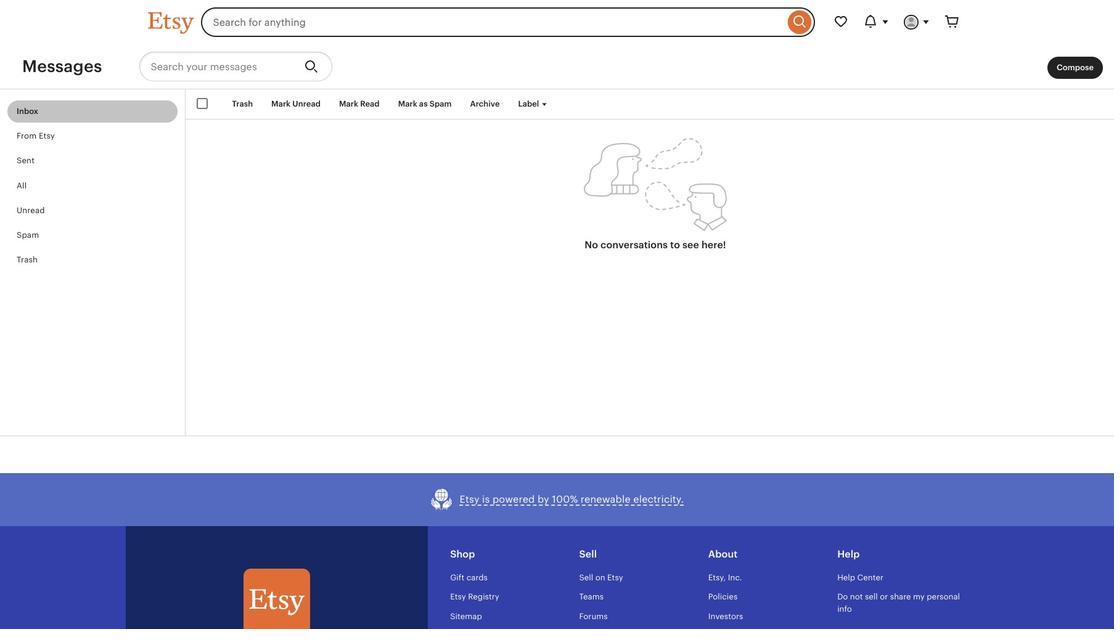 Task type: locate. For each thing, give the bounding box(es) containing it.
investors link
[[709, 613, 744, 622]]

None search field
[[201, 7, 815, 37]]

1 sell from the top
[[580, 549, 597, 561]]

mark for mark read
[[339, 99, 358, 109]]

as
[[419, 99, 428, 109]]

sell
[[866, 593, 879, 602]]

mark for mark unread
[[272, 99, 291, 109]]

mark as spam
[[398, 99, 452, 109]]

archive button
[[461, 93, 509, 115]]

label button
[[509, 93, 560, 115]]

mark right trash button
[[272, 99, 291, 109]]

archive
[[471, 99, 500, 109]]

0 vertical spatial sell
[[580, 549, 597, 561]]

1 vertical spatial help
[[838, 574, 856, 583]]

etsy right from
[[39, 132, 55, 141]]

help for help center
[[838, 574, 856, 583]]

personal
[[928, 593, 961, 602]]

by
[[538, 494, 550, 506]]

help up do
[[838, 574, 856, 583]]

0 vertical spatial help
[[838, 549, 860, 561]]

2 horizontal spatial mark
[[398, 99, 418, 109]]

2 mark from the left
[[339, 99, 358, 109]]

1 vertical spatial unread
[[17, 206, 45, 215]]

etsy,
[[709, 574, 726, 583]]

etsy inside button
[[460, 494, 480, 506]]

0 horizontal spatial trash
[[17, 255, 38, 265]]

etsy down the gift
[[451, 593, 466, 602]]

electricity.
[[634, 494, 685, 506]]

mark left read
[[339, 99, 358, 109]]

inbox
[[17, 107, 38, 116]]

renewable
[[581, 494, 631, 506]]

spam
[[430, 99, 452, 109], [17, 231, 39, 240]]

etsy, inc.
[[709, 574, 743, 583]]

sell
[[580, 549, 597, 561], [580, 574, 594, 583]]

etsy left is
[[460, 494, 480, 506]]

sitemap link
[[451, 613, 482, 622]]

is
[[483, 494, 490, 506]]

do
[[838, 593, 849, 602]]

share
[[891, 593, 912, 602]]

unread link
[[7, 200, 178, 222]]

1 horizontal spatial trash
[[232, 99, 253, 109]]

3 mark from the left
[[398, 99, 418, 109]]

help center link
[[838, 574, 884, 583]]

etsy right "on"
[[608, 574, 624, 583]]

spam inside button
[[430, 99, 452, 109]]

gift cards
[[451, 574, 488, 583]]

inc.
[[729, 574, 743, 583]]

0 vertical spatial unread
[[293, 99, 321, 109]]

about
[[709, 549, 738, 561]]

mark inside 'button'
[[272, 99, 291, 109]]

1 vertical spatial sell
[[580, 574, 594, 583]]

0 vertical spatial spam
[[430, 99, 452, 109]]

conversations
[[601, 240, 668, 251]]

trash inside button
[[232, 99, 253, 109]]

help
[[838, 549, 860, 561], [838, 574, 856, 583]]

mark as spam button
[[389, 93, 461, 115]]

sell for sell on etsy
[[580, 574, 594, 583]]

etsy registry
[[451, 593, 500, 602]]

help for help
[[838, 549, 860, 561]]

0 horizontal spatial unread
[[17, 206, 45, 215]]

sell up "on"
[[580, 549, 597, 561]]

0 vertical spatial trash
[[232, 99, 253, 109]]

trash
[[232, 99, 253, 109], [17, 255, 38, 265]]

1 horizontal spatial unread
[[293, 99, 321, 109]]

sell left "on"
[[580, 574, 594, 583]]

unread down all
[[17, 206, 45, 215]]

1 vertical spatial trash
[[17, 255, 38, 265]]

spam right as at the top left of the page
[[430, 99, 452, 109]]

1 horizontal spatial spam
[[430, 99, 452, 109]]

help center
[[838, 574, 884, 583]]

forums
[[580, 613, 608, 622]]

spam link
[[7, 225, 178, 247]]

2 sell from the top
[[580, 574, 594, 583]]

help up help center
[[838, 549, 860, 561]]

banner
[[126, 0, 989, 44]]

spam down all
[[17, 231, 39, 240]]

etsy is powered by 100% renewable electricity. button
[[430, 488, 685, 512]]

0 horizontal spatial spam
[[17, 231, 39, 240]]

mark left as at the top left of the page
[[398, 99, 418, 109]]

unread left mark read
[[293, 99, 321, 109]]

gift
[[451, 574, 465, 583]]

unread
[[293, 99, 321, 109], [17, 206, 45, 215]]

policies
[[709, 593, 738, 602]]

center
[[858, 574, 884, 583]]

1 mark from the left
[[272, 99, 291, 109]]

etsy
[[39, 132, 55, 141], [460, 494, 480, 506], [608, 574, 624, 583], [451, 593, 466, 602]]

no
[[585, 240, 599, 251]]

sell on etsy
[[580, 574, 624, 583]]

0 horizontal spatial mark
[[272, 99, 291, 109]]

100%
[[552, 494, 578, 506]]

forums link
[[580, 613, 608, 622]]

here!
[[702, 240, 727, 251]]

teams link
[[580, 593, 604, 602]]

2 help from the top
[[838, 574, 856, 583]]

1 horizontal spatial mark
[[339, 99, 358, 109]]

do not sell or share my personal info link
[[838, 593, 961, 614]]

mark
[[272, 99, 291, 109], [339, 99, 358, 109], [398, 99, 418, 109]]

info
[[838, 605, 853, 614]]

1 help from the top
[[838, 549, 860, 561]]

mark read button
[[330, 93, 389, 115]]



Task type: vqa. For each thing, say whether or not it's contained in the screenshot.
the rightmost Spam
yes



Task type: describe. For each thing, give the bounding box(es) containing it.
trash link
[[7, 249, 178, 272]]

label
[[519, 99, 540, 109]]

unread inside unread link
[[17, 206, 45, 215]]

gift cards link
[[451, 574, 488, 583]]

policies link
[[709, 593, 738, 602]]

Search for anything text field
[[201, 7, 785, 37]]

etsy, inc. link
[[709, 574, 743, 583]]

sent link
[[7, 150, 178, 172]]

investors
[[709, 613, 744, 622]]

all
[[17, 181, 27, 190]]

my
[[914, 593, 925, 602]]

no conversations to see here!
[[585, 240, 727, 251]]

trash button
[[223, 93, 262, 115]]

from etsy link
[[7, 125, 178, 148]]

etsy registry link
[[451, 593, 500, 602]]

mark unread
[[272, 99, 321, 109]]

mark unread button
[[262, 93, 330, 115]]

registry
[[468, 593, 500, 602]]

all link
[[7, 175, 178, 197]]

on
[[596, 574, 606, 583]]

messages
[[22, 57, 102, 76]]

etsy is powered by 100% renewable electricity.
[[460, 494, 685, 506]]

sent
[[17, 156, 35, 166]]

do not sell or share my personal info
[[838, 593, 961, 614]]

mark for mark as spam
[[398, 99, 418, 109]]

inbox link
[[7, 101, 178, 123]]

shop
[[451, 549, 475, 561]]

page 1 image
[[584, 138, 727, 232]]

teams
[[580, 593, 604, 602]]

powered
[[493, 494, 535, 506]]

not
[[851, 593, 863, 602]]

sell for sell
[[580, 549, 597, 561]]

1 vertical spatial spam
[[17, 231, 39, 240]]

unread inside mark unread 'button'
[[293, 99, 321, 109]]

sitemap
[[451, 613, 482, 622]]

Search your messages text field
[[139, 52, 295, 81]]

read
[[360, 99, 380, 109]]

sell on etsy link
[[580, 574, 624, 583]]

compose
[[1058, 63, 1095, 72]]

from etsy
[[17, 132, 55, 141]]

compose button
[[1048, 56, 1104, 79]]

mark read
[[339, 99, 380, 109]]

cards
[[467, 574, 488, 583]]

see
[[683, 240, 700, 251]]

from
[[17, 132, 37, 141]]

to
[[671, 240, 681, 251]]

or
[[881, 593, 889, 602]]



